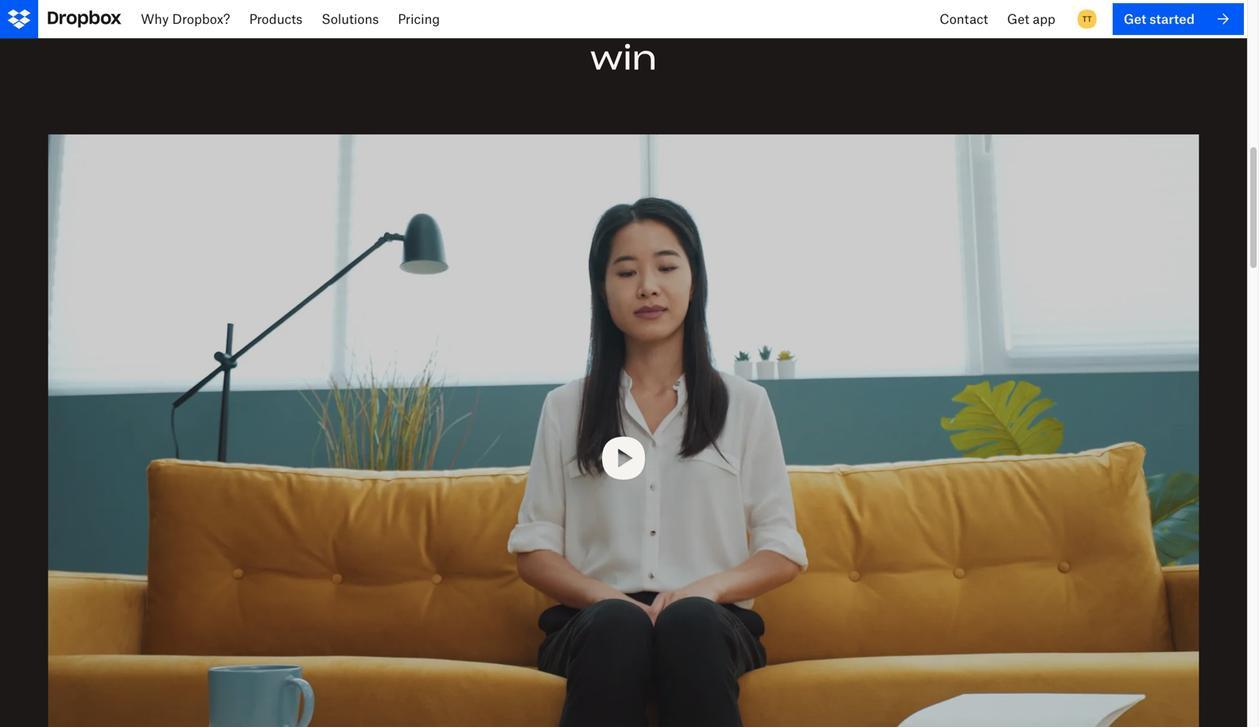 Task type: describe. For each thing, give the bounding box(es) containing it.
tt
[[1083, 14, 1092, 24]]

get started link
[[1113, 3, 1244, 35]]

contact button
[[930, 0, 998, 38]]

partners
[[754, 0, 926, 40]]

pricing link
[[388, 0, 449, 38]]

started
[[1150, 11, 1195, 27]]

get app
[[1007, 11, 1055, 27]]

why
[[141, 11, 169, 27]]

why dropbox? button
[[131, 0, 240, 38]]

solutions
[[322, 11, 379, 27]]

contact
[[940, 11, 988, 27]]

get app button
[[998, 0, 1065, 38]]

why dropbox?
[[141, 11, 230, 27]]

solutions button
[[312, 0, 388, 38]]



Task type: locate. For each thing, give the bounding box(es) containing it.
tt button
[[1075, 6, 1100, 32]]

channel
[[588, 0, 745, 40]]

0 horizontal spatial get
[[1007, 11, 1029, 27]]

get left the started
[[1124, 11, 1147, 27]]

win
[[590, 38, 657, 78]]

dropbox
[[415, 0, 579, 40]]

products button
[[240, 0, 312, 38]]

lady sitting on a yellow sofa about to start her work image
[[48, 134, 1199, 727]]

get left app
[[1007, 11, 1029, 27]]

1 horizontal spatial get
[[1124, 11, 1147, 27]]

get for get started
[[1124, 11, 1147, 27]]

get
[[1124, 11, 1147, 27], [1007, 11, 1029, 27]]

get for get app
[[1007, 11, 1029, 27]]

how dropbox channel partners win
[[321, 0, 926, 78]]

pricing
[[398, 11, 440, 27]]

dropbox?
[[172, 11, 230, 27]]

how
[[321, 0, 405, 40]]

products
[[249, 11, 303, 27]]

app
[[1033, 11, 1055, 27]]

get inside popup button
[[1007, 11, 1029, 27]]

get started
[[1124, 11, 1195, 27]]



Task type: vqa. For each thing, say whether or not it's contained in the screenshot.
Get for Get app
yes



